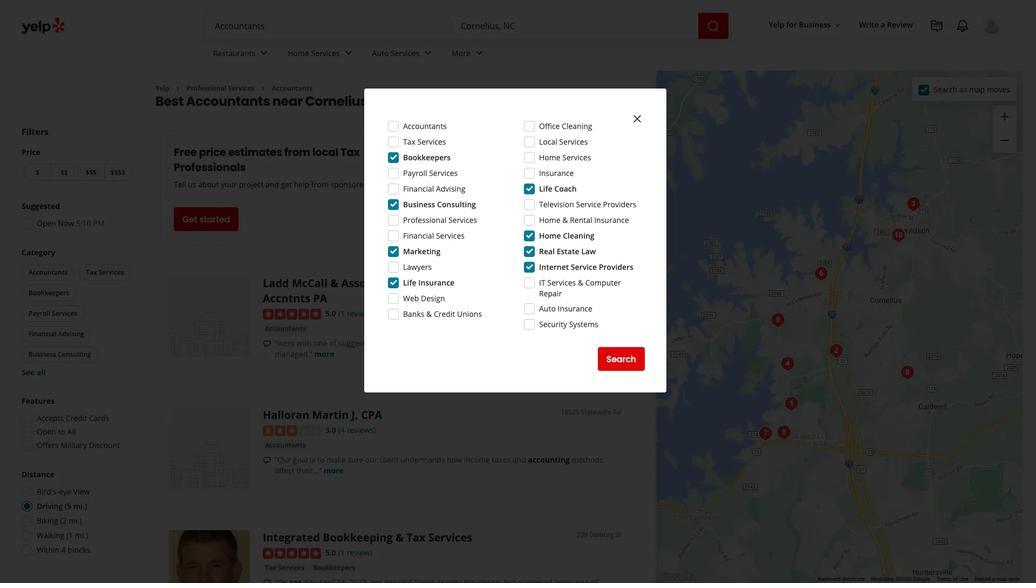 Task type: describe. For each thing, give the bounding box(es) containing it.
financial services
[[403, 231, 465, 241]]

all
[[37, 367, 46, 377]]

0 vertical spatial financial
[[403, 184, 434, 194]]

1 horizontal spatial of
[[954, 576, 958, 582]]

auto for auto services
[[372, 48, 389, 58]]

group containing suggested
[[18, 201, 134, 232]]

more
[[452, 48, 471, 58]]

all
[[67, 427, 76, 437]]

yelp for yelp for business
[[769, 20, 785, 30]]

insurance up life coach
[[539, 168, 574, 178]]

accountants link for halloran
[[263, 440, 308, 451]]

1 horizontal spatial halloran martin j, cpa image
[[826, 340, 848, 361]]

16 chevron right v2 image
[[259, 84, 268, 93]]

tax services for the left tax services button
[[86, 268, 124, 277]]

internet
[[539, 262, 569, 272]]

16 speech v2 image for ladd mccall & associates certifid pblc accntnts pa
[[263, 340, 272, 348]]

business inside the yelp for business "button"
[[799, 20, 831, 30]]

16 chevron right v2 image
[[174, 84, 182, 93]]

business categories element
[[205, 39, 1002, 70]]

and for professionals
[[266, 179, 279, 190]]

tax inside the search dialog
[[403, 137, 416, 147]]

review) for bookkeeping
[[347, 548, 372, 558]]

free price estimates from local tax professionals tell us about your project and get help from sponsored businesses.
[[174, 145, 411, 190]]

affect
[[275, 465, 295, 476]]

st
[[616, 530, 621, 539]]

search image
[[707, 20, 720, 33]]

24 chevron down v2 image for auto services
[[422, 47, 435, 60]]

business inside the search dialog
[[403, 199, 435, 209]]

it services & computer repair
[[539, 278, 621, 299]]

have
[[398, 338, 414, 348]]

projects image
[[931, 19, 944, 32]]

data
[[884, 576, 894, 582]]

map for error
[[997, 576, 1008, 582]]

0 vertical spatial accountants button
[[22, 265, 75, 281]]

bird's-eye view
[[37, 486, 90, 497]]

one
[[314, 338, 327, 348]]

5 star rating image for ladd
[[263, 309, 321, 320]]

home up real
[[539, 231, 561, 241]]

mi.) for walking (1 mi.)
[[75, 530, 88, 540]]

"our goal is to make sure our client understands how income taxes and accounting
[[275, 454, 570, 465]]

(4 reviews)
[[338, 425, 376, 435]]

payroll inside button
[[29, 309, 50, 318]]

sure
[[348, 454, 363, 465]]

credit inside group
[[66, 413, 87, 423]]

life insurance
[[403, 278, 455, 288]]

zoom in image
[[999, 110, 1012, 123]]

life coach
[[539, 184, 577, 194]]

accountants inside group
[[29, 268, 68, 277]]

5 star rating image for integrated
[[263, 548, 321, 559]]

free price estimates from local tax professionals image
[[537, 157, 591, 211]]

1 vertical spatial more link
[[324, 465, 344, 476]]

professional inside the search dialog
[[403, 215, 447, 225]]

very
[[436, 338, 451, 348]]

sponsored
[[331, 179, 368, 190]]

terms
[[937, 576, 952, 582]]

2 vertical spatial bookkeepers
[[313, 563, 355, 572]]

"went with one of suggestions and have been very pleased with how that
[[275, 338, 533, 348]]

accountants button for halloran martin j, cpa
[[263, 440, 308, 451]]

24 chevron down v2 image for home services
[[342, 47, 355, 60]]

home inside the business categories "element"
[[288, 48, 309, 58]]

television
[[539, 199, 574, 209]]

payroll services inside button
[[29, 309, 77, 318]]

marketing
[[403, 246, 441, 256]]

keyboard
[[818, 576, 841, 582]]

insurance down television service providers
[[595, 215, 629, 225]]

1 horizontal spatial to
[[317, 454, 325, 465]]

shortcuts
[[842, 576, 865, 582]]

get started
[[182, 213, 230, 226]]

0 horizontal spatial professional services
[[187, 84, 255, 93]]

see all
[[22, 367, 46, 377]]

1 vertical spatial financial
[[403, 231, 434, 241]]

rental
[[570, 215, 593, 225]]

business consulting inside the search dialog
[[403, 199, 476, 209]]

2 with from the left
[[482, 338, 498, 348]]

near
[[273, 93, 303, 110]]

halloran martin j, cpa link
[[263, 408, 382, 422]]

get
[[182, 213, 197, 226]]

terms of use
[[937, 576, 969, 582]]

review
[[888, 20, 914, 30]]

a for write
[[881, 20, 886, 30]]

pleased
[[453, 338, 481, 348]]

0 vertical spatial more link
[[315, 349, 335, 359]]

price
[[199, 145, 226, 160]]

life for life insurance
[[403, 278, 417, 288]]

is inside is managed."
[[565, 338, 570, 348]]

open now 5:10 pm
[[37, 218, 105, 228]]

moves
[[988, 84, 1011, 94]]

ladd mccall & associates certifid pblc accntnts pa
[[263, 276, 467, 306]]

halloran
[[263, 408, 310, 422]]

computer
[[586, 278, 621, 288]]

financial advising inside the search dialog
[[403, 184, 466, 194]]

tax inside free price estimates from local tax professionals tell us about your project and get help from sponsored businesses.
[[341, 145, 360, 160]]

methods affect their..."
[[275, 454, 603, 476]]

1 with from the left
[[297, 338, 312, 348]]

a for report
[[993, 576, 996, 582]]

search as map moves
[[934, 84, 1011, 94]]

jk harris & company image
[[768, 309, 789, 331]]

that
[[517, 338, 531, 348]]

lawyers
[[403, 262, 432, 272]]

use
[[960, 576, 969, 582]]

raymond james financial services image
[[755, 422, 777, 444]]

price
[[22, 147, 40, 157]]

yelp for yelp link
[[155, 84, 169, 93]]

auto services link
[[364, 39, 443, 70]]

security systems
[[539, 319, 599, 329]]

auto services
[[372, 48, 420, 58]]

service for internet
[[571, 262, 597, 272]]

5.0 for mccall
[[326, 309, 336, 319]]

more link
[[443, 39, 494, 70]]

error
[[1009, 576, 1020, 582]]

1 horizontal spatial from
[[312, 179, 329, 190]]

mi.) for driving (5 mi.)
[[73, 501, 87, 511]]

0 vertical spatial bookkeepers button
[[22, 285, 76, 301]]

get
[[281, 179, 292, 190]]

financial advising button
[[22, 326, 91, 342]]

payroll inside the search dialog
[[403, 168, 427, 178]]

real estate law
[[539, 246, 596, 256]]

yelp link
[[155, 84, 169, 93]]

mccall
[[292, 276, 328, 291]]

life for life coach
[[539, 184, 553, 194]]

income
[[464, 454, 490, 465]]

16 chevron down v2 image
[[834, 21, 842, 30]]

office cleaning
[[539, 121, 593, 131]]

us
[[188, 179, 196, 190]]

0 vertical spatial how
[[500, 338, 515, 348]]

open to all
[[37, 427, 76, 437]]

& up home cleaning
[[563, 215, 568, 225]]

offers military discount
[[37, 440, 120, 450]]

0 horizontal spatial tax services button
[[79, 265, 131, 281]]

home & rental insurance
[[539, 215, 629, 225]]

bird's-
[[37, 486, 59, 497]]

home services link
[[279, 39, 364, 70]]

banks & credit unions
[[403, 309, 482, 319]]

home services inside the business categories "element"
[[288, 48, 340, 58]]

law
[[582, 246, 596, 256]]

write a review
[[860, 20, 914, 30]]

1 horizontal spatial and
[[382, 338, 396, 348]]

see all button
[[22, 367, 46, 377]]

been
[[416, 338, 434, 348]]

0 vertical spatial professional
[[187, 84, 227, 93]]

martin
[[312, 408, 349, 422]]

review) for mccall
[[347, 309, 372, 319]]

repair
[[539, 288, 562, 299]]

cornerstone wealth image
[[774, 421, 795, 443]]

j,
[[352, 408, 359, 422]]

search button
[[598, 347, 645, 371]]

real
[[539, 246, 555, 256]]

report
[[975, 576, 991, 582]]

your
[[221, 179, 237, 190]]

as
[[960, 84, 968, 94]]

it
[[539, 278, 546, 288]]

google image
[[659, 569, 695, 583]]

24 chevron down v2 image for restaurants
[[258, 47, 271, 60]]

write a review link
[[855, 15, 918, 35]]

advising inside the search dialog
[[436, 184, 466, 194]]

integrated bookkeeping & tax services image
[[903, 193, 925, 215]]

providers for internet service providers
[[599, 262, 634, 272]]

rd
[[613, 408, 621, 417]]

keyboard shortcuts
[[818, 576, 865, 582]]

& for integrated bookkeeping & tax services
[[396, 530, 404, 545]]

$$$ button
[[77, 164, 104, 181]]

delburg
[[590, 530, 614, 539]]

get started button
[[174, 208, 239, 231]]

insurance up 'design' at the bottom left of page
[[419, 278, 455, 288]]



Task type: locate. For each thing, give the bounding box(es) containing it.
0 vertical spatial (1 review)
[[338, 309, 372, 319]]

advising up the financial services
[[436, 184, 466, 194]]

professional services link
[[187, 84, 255, 93]]

1 (1 review) link from the top
[[338, 307, 372, 319]]

2 open from the top
[[37, 427, 56, 437]]

services
[[311, 48, 340, 58], [391, 48, 420, 58], [228, 84, 255, 93], [418, 137, 446, 147], [560, 137, 588, 147], [563, 152, 591, 163], [429, 168, 458, 178], [449, 215, 477, 225], [436, 231, 465, 241], [99, 268, 124, 277], [548, 278, 576, 288], [52, 309, 77, 318], [429, 530, 473, 545], [278, 563, 305, 572]]

to left make
[[317, 454, 325, 465]]

consulting up the financial services
[[437, 199, 476, 209]]

0 vertical spatial auto
[[372, 48, 389, 58]]

within 4 blocks
[[37, 545, 90, 555]]

1 horizontal spatial search
[[934, 84, 958, 94]]

estimates
[[228, 145, 282, 160]]

24 chevron down v2 image
[[258, 47, 271, 60], [342, 47, 355, 60]]

internet service providers
[[539, 262, 634, 272]]

1 horizontal spatial tax services
[[265, 563, 305, 572]]

h&r block image
[[811, 263, 833, 284]]

a inside 'link'
[[881, 20, 886, 30]]

category
[[22, 247, 55, 258]]

open for open now 5:10 pm
[[37, 218, 56, 228]]

5.0 link down pa
[[326, 307, 336, 319]]

from right help
[[312, 179, 329, 190]]

providers up home & rental insurance
[[603, 199, 637, 209]]

features
[[22, 396, 55, 406]]

google
[[913, 576, 931, 582]]

2 24 chevron down v2 image from the left
[[473, 47, 486, 60]]

0 vertical spatial payroll services
[[403, 168, 458, 178]]

accountants button for ladd mccall & associates certifid pblc accntnts pa
[[263, 323, 308, 334]]

business consulting
[[403, 199, 476, 209], [29, 350, 91, 359]]

0 vertical spatial (1 review) link
[[338, 307, 372, 319]]

24 chevron down v2 image inside the home services link
[[342, 47, 355, 60]]

search up rd
[[607, 353, 637, 365]]

5.0 for bookkeeping
[[326, 548, 336, 558]]

accountants button up "went
[[263, 323, 308, 334]]

financial advising down payroll services button
[[29, 329, 84, 339]]

0 horizontal spatial advising
[[58, 329, 84, 339]]

payroll services button
[[22, 306, 84, 322]]

$$ button
[[51, 164, 77, 181]]

halloran martin j, cpa image
[[826, 340, 848, 361], [169, 408, 250, 489]]

0 horizontal spatial 24 chevron down v2 image
[[258, 47, 271, 60]]

1 vertical spatial professional
[[403, 215, 447, 225]]

and for our
[[513, 454, 526, 465]]

ladd
[[263, 276, 289, 291]]

1 vertical spatial tax services button
[[263, 562, 307, 573]]

home services
[[288, 48, 340, 58], [539, 152, 591, 163]]

©2023
[[896, 576, 912, 582]]

accountants link up "our
[[263, 440, 308, 451]]

credit down 'design' at the bottom left of page
[[434, 309, 455, 319]]

group containing category
[[19, 247, 134, 378]]

0 horizontal spatial ladd mccall & associates certifid pblc accntnts pa image
[[169, 276, 250, 357]]

1 vertical spatial professional services
[[403, 215, 477, 225]]

credit inside the search dialog
[[434, 309, 455, 319]]

financial advising up the financial services
[[403, 184, 466, 194]]

business consulting down financial advising button
[[29, 350, 91, 359]]

auto inside the business categories "element"
[[372, 48, 389, 58]]

biking
[[37, 516, 58, 526]]

0 vertical spatial (1
[[338, 309, 345, 319]]

accountants link right 16 chevron right v2 image at the top of the page
[[272, 84, 313, 93]]

service
[[576, 199, 601, 209], [571, 262, 597, 272]]

auto for auto insurance
[[539, 303, 556, 314]]

1 horizontal spatial professional
[[403, 215, 447, 225]]

1 horizontal spatial a
[[993, 576, 996, 582]]

advising up business consulting button
[[58, 329, 84, 339]]

& for it services & computer repair
[[578, 278, 584, 288]]

restaurants link
[[205, 39, 279, 70]]

0 horizontal spatial map
[[970, 84, 986, 94]]

accountants button up "our
[[263, 440, 308, 451]]

2 5.0 link from the top
[[326, 546, 336, 558]]

advising inside button
[[58, 329, 84, 339]]

1 vertical spatial is
[[310, 454, 315, 465]]

yelp for business
[[769, 20, 831, 30]]

bookkeepers up "businesses."
[[403, 152, 451, 163]]

zoom out image
[[999, 134, 1012, 147]]

0 horizontal spatial with
[[297, 338, 312, 348]]

write
[[860, 20, 879, 30]]

tax
[[403, 137, 416, 147], [341, 145, 360, 160], [86, 268, 97, 277], [407, 530, 426, 545], [265, 563, 277, 572]]

integrated bookkeeping & tax services
[[263, 530, 473, 545]]

1 24 chevron down v2 image from the left
[[258, 47, 271, 60]]

1 vertical spatial how
[[447, 454, 462, 465]]

1 vertical spatial (1 review)
[[338, 548, 372, 558]]

search inside button
[[607, 353, 637, 365]]

5.0 up the bookkeepers link
[[326, 548, 336, 558]]

from
[[284, 145, 310, 160], [312, 179, 329, 190]]

0 horizontal spatial how
[[447, 454, 462, 465]]

map for moves
[[970, 84, 986, 94]]

more link
[[315, 349, 335, 359], [324, 465, 344, 476]]

1 open from the top
[[37, 218, 56, 228]]

security
[[539, 319, 567, 329]]

biking (2 mi.)
[[37, 516, 82, 526]]

0 vertical spatial payroll
[[403, 168, 427, 178]]

payroll up financial advising button
[[29, 309, 50, 318]]

service for television
[[576, 199, 601, 209]]

(1 down ladd mccall & associates certifid pblc accntnts pa
[[338, 309, 345, 319]]

home down the television
[[539, 215, 561, 225]]

1 vertical spatial 16 speech v2 image
[[263, 579, 272, 583]]

payroll up "businesses."
[[403, 168, 427, 178]]

financial up the financial services
[[403, 184, 434, 194]]

group containing features
[[18, 396, 134, 454]]

1 5.0 link from the top
[[326, 307, 336, 319]]

0 vertical spatial ladd mccall & associates certifid pblc accntnts pa image
[[169, 276, 250, 357]]

1 horizontal spatial payroll
[[403, 168, 427, 178]]

1 horizontal spatial ladd mccall & associates certifid pblc accntnts pa image
[[781, 393, 803, 414]]

2 (1 review) from the top
[[338, 548, 372, 558]]

mi.) right the (2
[[69, 516, 82, 526]]

1 vertical spatial advising
[[58, 329, 84, 339]]

financial inside button
[[29, 329, 56, 339]]

auto
[[372, 48, 389, 58], [539, 303, 556, 314]]

driving (5 mi.)
[[37, 501, 87, 511]]

accountants link up "went
[[263, 323, 308, 334]]

1 vertical spatial cleaning
[[563, 231, 595, 241]]

map
[[970, 84, 986, 94], [997, 576, 1008, 582]]

blocks
[[68, 545, 90, 555]]

providers for television service providers
[[603, 199, 637, 209]]

discount
[[89, 440, 120, 450]]

cleaning down rental
[[563, 231, 595, 241]]

0 vertical spatial tax services
[[403, 137, 446, 147]]

professional right 16 chevron right v2 icon
[[187, 84, 227, 93]]

professional services down 'restaurants'
[[187, 84, 255, 93]]

close image
[[631, 112, 644, 125]]

cleaning for office cleaning
[[562, 121, 593, 131]]

2 vertical spatial accountants link
[[263, 440, 308, 451]]

1 vertical spatial (1 review) link
[[338, 546, 372, 558]]

professional services inside the search dialog
[[403, 215, 477, 225]]

auto insurance
[[539, 303, 593, 314]]

tax services button down integrated
[[263, 562, 307, 573]]

understands
[[401, 454, 445, 465]]

distance
[[22, 469, 54, 479]]

1 horizontal spatial map
[[997, 576, 1008, 582]]

map right the as
[[970, 84, 986, 94]]

businesses.
[[370, 179, 411, 190]]

(1 review) link down ladd mccall & associates certifid pblc accntnts pa link
[[338, 307, 372, 319]]

search for search
[[607, 353, 637, 365]]

5.0 link for bookkeeping
[[326, 546, 336, 558]]

professional up the financial services
[[403, 215, 447, 225]]

suggested
[[22, 201, 60, 211]]

2 horizontal spatial and
[[513, 454, 526, 465]]

bookkeepers up payroll services button
[[29, 288, 69, 298]]

financial down payroll services button
[[29, 329, 56, 339]]

search left the as
[[934, 84, 958, 94]]

more for the top more link
[[315, 349, 335, 359]]

tax services inside the search dialog
[[403, 137, 446, 147]]

payroll services up "businesses."
[[403, 168, 458, 178]]

auto inside the search dialog
[[539, 303, 556, 314]]

bookkeepers button
[[22, 285, 76, 301], [311, 562, 358, 573]]

2 vertical spatial accountants button
[[263, 440, 308, 451]]

0 vertical spatial consulting
[[437, 199, 476, 209]]

user actions element
[[761, 13, 1017, 80]]

(1 review) link for mccall
[[338, 307, 372, 319]]

1 horizontal spatial payroll services
[[403, 168, 458, 178]]

1 horizontal spatial yelp
[[769, 20, 785, 30]]

consulting down financial advising button
[[58, 350, 91, 359]]

0 horizontal spatial 24 chevron down v2 image
[[422, 47, 435, 60]]

unions
[[457, 309, 482, 319]]

209
[[577, 530, 588, 539]]

24 chevron down v2 image right 'restaurants'
[[258, 47, 271, 60]]

1 vertical spatial financial advising
[[29, 329, 84, 339]]

1 vertical spatial and
[[382, 338, 396, 348]]

tax services for the bottom tax services button
[[265, 563, 305, 572]]

0 horizontal spatial professional
[[187, 84, 227, 93]]

business left 16 chevron down v2 image
[[799, 20, 831, 30]]

24 chevron down v2 image right auto services
[[422, 47, 435, 60]]

how left that
[[500, 338, 515, 348]]

consulting inside business consulting button
[[58, 350, 91, 359]]

0 horizontal spatial is
[[310, 454, 315, 465]]

home cleaning
[[539, 231, 595, 241]]

bookkeepers link
[[311, 562, 358, 573]]

3.0
[[326, 425, 336, 435]]

0 vertical spatial credit
[[434, 309, 455, 319]]

0 horizontal spatial bookkeepers button
[[22, 285, 76, 301]]

& right the banks
[[427, 309, 432, 319]]

price group
[[22, 147, 134, 183]]

1 vertical spatial ladd mccall & associates certifid pblc accntnts pa image
[[781, 393, 803, 414]]

accountants button down category
[[22, 265, 75, 281]]

24 chevron down v2 image inside more link
[[473, 47, 486, 60]]

1 horizontal spatial how
[[500, 338, 515, 348]]

local services
[[539, 137, 588, 147]]

1 vertical spatial of
[[954, 576, 958, 582]]

24 chevron down v2 image right more
[[473, 47, 486, 60]]

integrated
[[263, 530, 320, 545]]

0 vertical spatial business consulting
[[403, 199, 476, 209]]

5.0 link for mccall
[[326, 307, 336, 319]]

mi.) for biking (2 mi.)
[[69, 516, 82, 526]]

group
[[993, 105, 1017, 153], [18, 201, 134, 232], [19, 247, 134, 378], [18, 396, 134, 454]]

16 speech v2 image down tax services link
[[263, 579, 272, 583]]

of right one
[[329, 338, 336, 348]]

0 horizontal spatial and
[[266, 179, 279, 190]]

business up the financial services
[[403, 199, 435, 209]]

0 vertical spatial more
[[315, 349, 335, 359]]

(4
[[338, 425, 345, 435]]

&
[[563, 215, 568, 225], [331, 276, 339, 291], [578, 278, 584, 288], [427, 309, 432, 319], [396, 530, 404, 545]]

bookkeepers button down the bookkeeping
[[311, 562, 358, 573]]

& for ladd mccall & associates certifid pblc accntnts pa
[[331, 276, 339, 291]]

tell
[[174, 179, 186, 190]]

more for the bottom more link
[[324, 465, 344, 476]]

5.0 down pa
[[326, 309, 336, 319]]

more
[[315, 349, 335, 359], [324, 465, 344, 476]]

1 vertical spatial review)
[[347, 548, 372, 558]]

is up their..."
[[310, 454, 315, 465]]

(1 review) down the bookkeeping
[[338, 548, 372, 558]]

2 (1 review) link from the top
[[338, 546, 372, 558]]

1 vertical spatial yelp
[[155, 84, 169, 93]]

more down one
[[315, 349, 335, 359]]

tax services button down pm
[[79, 265, 131, 281]]

0 horizontal spatial yelp
[[155, 84, 169, 93]]

209 delburg st
[[577, 530, 621, 539]]

1 horizontal spatial credit
[[434, 309, 455, 319]]

1 horizontal spatial with
[[482, 338, 498, 348]]

home services inside the search dialog
[[539, 152, 591, 163]]

(1 for ladd
[[338, 309, 345, 319]]

18525
[[561, 408, 580, 417]]

5 star rating image
[[263, 309, 321, 320], [263, 548, 321, 559]]

open up offers
[[37, 427, 56, 437]]

3 star rating image
[[263, 425, 321, 436]]

1 vertical spatial map
[[997, 576, 1008, 582]]

0 vertical spatial professional services
[[187, 84, 255, 93]]

design
[[421, 293, 445, 303]]

from left local
[[284, 145, 310, 160]]

0 horizontal spatial payroll services
[[29, 309, 77, 318]]

(1 review) for bookkeeping
[[338, 548, 372, 558]]

auto down repair
[[539, 303, 556, 314]]

5.0 link up the bookkeepers link
[[326, 546, 336, 558]]

24 chevron down v2 image left auto services
[[342, 47, 355, 60]]

business up all
[[29, 350, 56, 359]]

& right mccall
[[331, 276, 339, 291]]

& inside it services & computer repair
[[578, 278, 584, 288]]

0 vertical spatial mi.)
[[73, 501, 87, 511]]

1 review) from the top
[[347, 309, 372, 319]]

consulting inside the search dialog
[[437, 199, 476, 209]]

our
[[365, 454, 378, 465]]

credit up all on the left bottom of page
[[66, 413, 87, 423]]

24 chevron down v2 image
[[422, 47, 435, 60], [473, 47, 486, 60]]

0 horizontal spatial halloran martin j, cpa image
[[169, 408, 250, 489]]

(5
[[65, 501, 71, 511]]

0 vertical spatial map
[[970, 84, 986, 94]]

0 vertical spatial financial advising
[[403, 184, 466, 194]]

mi.) right (5
[[73, 501, 87, 511]]

pm
[[93, 218, 105, 228]]

ladd mccall & associates certifid pblc accntnts pa image
[[169, 276, 250, 357], [781, 393, 803, 414]]

16 speech v2 image for integrated bookkeeping & tax services
[[263, 579, 272, 583]]

integrated bookkeeping & tax services image
[[169, 530, 250, 583]]

mi.)
[[73, 501, 87, 511], [69, 516, 82, 526], [75, 530, 88, 540]]

0 vertical spatial providers
[[603, 199, 637, 209]]

0 vertical spatial 5.0
[[326, 309, 336, 319]]

and left get
[[266, 179, 279, 190]]

bookkeepers inside the search dialog
[[403, 152, 451, 163]]

(1 for integrated
[[338, 548, 345, 558]]

review) down the bookkeeping
[[347, 548, 372, 558]]

to left all on the left bottom of page
[[58, 427, 65, 437]]

bookkeepers
[[403, 152, 451, 163], [29, 288, 69, 298], [313, 563, 355, 572]]

yelp left 16 chevron right v2 icon
[[155, 84, 169, 93]]

keyboard shortcuts button
[[818, 576, 865, 583]]

bookkeepers down the bookkeeping
[[313, 563, 355, 572]]

restaurants
[[213, 48, 256, 58]]

24 chevron down v2 image for more
[[473, 47, 486, 60]]

mi.) up blocks
[[75, 530, 88, 540]]

1 vertical spatial business
[[403, 199, 435, 209]]

business inside business consulting button
[[29, 350, 56, 359]]

0 vertical spatial accountants link
[[272, 84, 313, 93]]

and inside free price estimates from local tax professionals tell us about your project and get help from sponsored businesses.
[[266, 179, 279, 190]]

estate
[[557, 246, 580, 256]]

accountants link for ladd
[[263, 323, 308, 334]]

0 horizontal spatial business
[[29, 350, 56, 359]]

1 16 speech v2 image from the top
[[263, 340, 272, 348]]

is down security systems at right
[[565, 338, 570, 348]]

$$$$
[[111, 168, 125, 177]]

map left error
[[997, 576, 1008, 582]]

goal
[[293, 454, 308, 465]]

3.0 link
[[326, 424, 336, 436]]

option group containing distance
[[18, 469, 134, 559]]

home up near
[[288, 48, 309, 58]]

1 5 star rating image from the top
[[263, 309, 321, 320]]

0 horizontal spatial business consulting
[[29, 350, 91, 359]]

(4 reviews) link
[[338, 424, 376, 436]]

1 5.0 from the top
[[326, 309, 336, 319]]

with up managed." on the bottom of the page
[[297, 338, 312, 348]]

2 horizontal spatial bookkeepers
[[403, 152, 451, 163]]

1 horizontal spatial tax services button
[[263, 562, 307, 573]]

map region
[[605, 0, 1037, 583]]

auto up nc
[[372, 48, 389, 58]]

1 vertical spatial payroll
[[29, 309, 50, 318]]

project
[[239, 179, 264, 190]]

1 vertical spatial more
[[324, 465, 344, 476]]

0 horizontal spatial bookkeepers
[[29, 288, 69, 298]]

0 vertical spatial bookkeepers
[[403, 152, 451, 163]]

home down local
[[539, 152, 561, 163]]

16 speech v2 image left "went
[[263, 340, 272, 348]]

service up home & rental insurance
[[576, 199, 601, 209]]

offers
[[37, 440, 59, 450]]

notifications image
[[957, 19, 970, 32]]

(1 review) for mccall
[[338, 309, 372, 319]]

1 vertical spatial (1
[[66, 530, 73, 540]]

(1 review) link for bookkeeping
[[338, 546, 372, 558]]

$$$
[[86, 168, 97, 177]]

0 horizontal spatial from
[[284, 145, 310, 160]]

1 vertical spatial halloran martin j, cpa image
[[169, 408, 250, 489]]

search
[[934, 84, 958, 94], [607, 353, 637, 365]]

payroll services
[[403, 168, 458, 178], [29, 309, 77, 318]]

24 chevron down v2 image inside restaurants link
[[258, 47, 271, 60]]

1 24 chevron down v2 image from the left
[[422, 47, 435, 60]]

(1 down the (2
[[66, 530, 73, 540]]

24 chevron down v2 image inside auto services link
[[422, 47, 435, 60]]

with right pleased on the left bottom of page
[[482, 338, 498, 348]]

$ button
[[24, 164, 51, 181]]

open down suggested
[[37, 218, 56, 228]]

is managed."
[[275, 338, 570, 359]]

0 vertical spatial of
[[329, 338, 336, 348]]

tax services link
[[263, 562, 307, 573]]

insurance up security systems at right
[[558, 303, 593, 314]]

None search field
[[206, 13, 731, 39]]

more link down one
[[315, 349, 335, 359]]

1 vertical spatial a
[[993, 576, 996, 582]]

business
[[799, 20, 831, 30], [403, 199, 435, 209], [29, 350, 56, 359]]

0 horizontal spatial financial advising
[[29, 329, 84, 339]]

systems
[[569, 319, 599, 329]]

16 speech v2 image
[[263, 340, 272, 348], [263, 579, 272, 583]]

16 speech v2 image
[[263, 456, 272, 465]]

0 vertical spatial search
[[934, 84, 958, 94]]

0 horizontal spatial life
[[403, 278, 417, 288]]

(1 up the bookkeepers link
[[338, 548, 345, 558]]

credit
[[434, 309, 455, 319], [66, 413, 87, 423]]

cleaning for home cleaning
[[563, 231, 595, 241]]

of left use
[[954, 576, 958, 582]]

5 star rating image down accntnts
[[263, 309, 321, 320]]

and right the taxes
[[513, 454, 526, 465]]

yelp inside the yelp for business "button"
[[769, 20, 785, 30]]

1 vertical spatial 5.0
[[326, 548, 336, 558]]

yelp left for at the right
[[769, 20, 785, 30]]

(1 review) down ladd mccall & associates certifid pblc accntnts pa link
[[338, 309, 372, 319]]

terms of use link
[[937, 576, 969, 582]]

5 star rating image down integrated
[[263, 548, 321, 559]]

payroll services up financial advising button
[[29, 309, 77, 318]]

donna moffett image
[[777, 353, 799, 374]]

ladd mccall & associates certifid pblc accntnts pa link
[[263, 276, 467, 306]]

eye
[[59, 486, 71, 497]]

1 vertical spatial 5 star rating image
[[263, 548, 321, 559]]

& inside ladd mccall & associates certifid pblc accntnts pa
[[331, 276, 339, 291]]

cleaning up the local services
[[562, 121, 593, 131]]

0 horizontal spatial tax services
[[86, 268, 124, 277]]

a right report in the bottom right of the page
[[993, 576, 996, 582]]

accountants inside the search dialog
[[403, 121, 447, 131]]

search dialog
[[0, 0, 1037, 583]]

2 review) from the top
[[347, 548, 372, 558]]

accountants button
[[22, 265, 75, 281], [263, 323, 308, 334], [263, 440, 308, 451]]

accepts credit cards
[[37, 413, 109, 423]]

search for search as map moves
[[934, 84, 958, 94]]

cornelius,
[[305, 93, 371, 110]]

services inside it services & computer repair
[[548, 278, 576, 288]]

2 24 chevron down v2 image from the left
[[342, 47, 355, 60]]

1 vertical spatial accountants link
[[263, 323, 308, 334]]

more link down make
[[324, 465, 344, 476]]

1 horizontal spatial bookkeepers button
[[311, 562, 358, 573]]

1 (1 review) from the top
[[338, 309, 372, 319]]

about
[[198, 179, 219, 190]]

2 16 speech v2 image from the top
[[263, 579, 272, 583]]

business consulting button
[[22, 347, 98, 363]]

bookkeepers inside group
[[29, 288, 69, 298]]

within
[[37, 545, 59, 555]]

how left income
[[447, 454, 462, 465]]

option group
[[18, 469, 134, 559]]

tax services inside group
[[86, 268, 124, 277]]

business consulting inside button
[[29, 350, 91, 359]]

providers up ave
[[599, 262, 634, 272]]

financial up marketing
[[403, 231, 434, 241]]

kevin b lauder, cpa image
[[897, 361, 919, 383]]

2 5.0 from the top
[[326, 548, 336, 558]]

(2
[[60, 516, 67, 526]]

financial advising inside button
[[29, 329, 84, 339]]

$
[[36, 168, 39, 177]]

brenda h pressley, cpa image
[[888, 224, 910, 246]]

2 5 star rating image from the top
[[263, 548, 321, 559]]

1 vertical spatial bookkeepers button
[[311, 562, 358, 573]]

1 horizontal spatial life
[[539, 184, 553, 194]]

payroll services inside the search dialog
[[403, 168, 458, 178]]

to inside group
[[58, 427, 65, 437]]

0 vertical spatial cleaning
[[562, 121, 593, 131]]

open for open to all
[[37, 427, 56, 437]]

business consulting up the financial services
[[403, 199, 476, 209]]

filters
[[22, 126, 49, 138]]



Task type: vqa. For each thing, say whether or not it's contained in the screenshot.
"MY"
no



